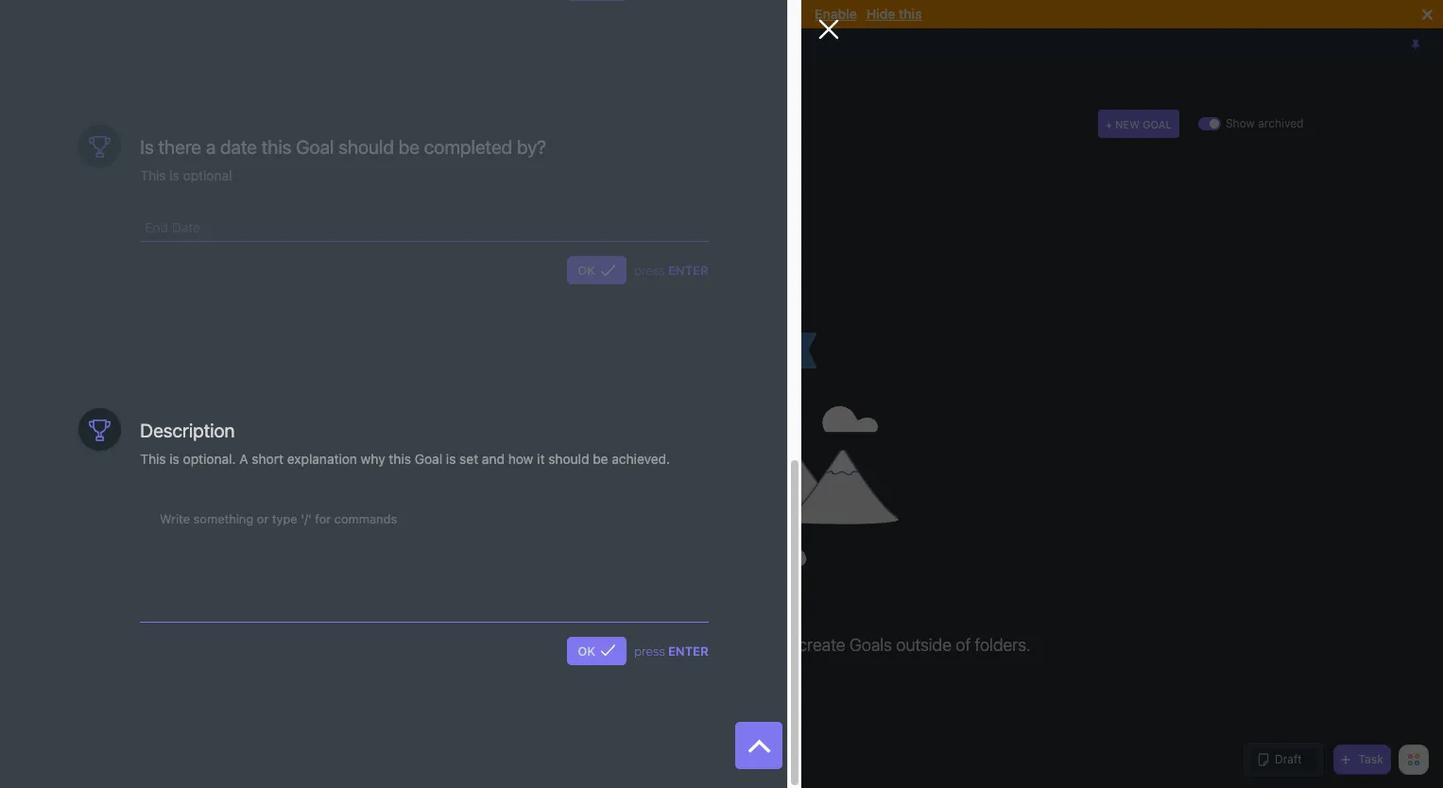 Task type: locate. For each thing, give the bounding box(es) containing it.
enable
[[815, 6, 857, 22]]

outside
[[896, 635, 952, 655]]

show folders
[[188, 169, 265, 184]]

1 vertical spatial be
[[593, 451, 608, 467]]

do
[[521, 6, 539, 22]]

be
[[399, 136, 420, 158], [593, 451, 608, 467]]

1 vertical spatial this
[[262, 136, 292, 158]]

are
[[545, 635, 569, 655]]

is
[[140, 136, 154, 158]]

press
[[635, 263, 665, 278], [635, 644, 665, 659]]

there
[[158, 136, 201, 158]]

do you want to enable browser notifications? enable hide this
[[521, 6, 922, 22]]

1 vertical spatial goal
[[296, 136, 334, 158]]

2 horizontal spatial this
[[899, 6, 922, 22]]

task
[[1359, 753, 1384, 767]]

this
[[899, 6, 922, 22], [262, 136, 292, 158], [389, 451, 411, 467]]

enter
[[668, 263, 709, 278], [668, 644, 709, 659]]

0 vertical spatial press enter
[[635, 263, 709, 278]]

goal right new
[[1143, 118, 1172, 130]]

1 ok button from the top
[[568, 257, 627, 285]]

this
[[140, 451, 166, 467]]

1 vertical spatial should
[[549, 451, 589, 467]]

achieved.
[[612, 451, 670, 467]]

want
[[568, 6, 599, 22]]

1 horizontal spatial is
[[446, 451, 456, 467]]

0 horizontal spatial show
[[188, 169, 219, 184]]

2 vertical spatial this
[[389, 451, 411, 467]]

0 vertical spatial enter
[[668, 263, 709, 278]]

show
[[1226, 116, 1255, 130], [188, 169, 219, 184]]

show down a
[[188, 169, 219, 184]]

goals right create
[[850, 635, 892, 655]]

notifications?
[[718, 6, 802, 22]]

browser
[[664, 6, 714, 22]]

0 vertical spatial goal
[[1143, 118, 1172, 130]]

completed
[[424, 136, 513, 158]]

2 horizontal spatial goal
[[1143, 118, 1172, 130]]

show for show folders
[[188, 169, 219, 184]]

1 vertical spatial show
[[188, 169, 219, 184]]

0 horizontal spatial be
[[399, 136, 420, 158]]

1 vertical spatial ok
[[578, 644, 596, 659]]

optional.
[[183, 451, 236, 467]]

goal right date
[[296, 136, 334, 158]]

1 horizontal spatial should
[[549, 451, 589, 467]]

should
[[339, 136, 394, 158], [549, 451, 589, 467]]

show archived
[[1226, 116, 1304, 130]]

1 vertical spatial ok button
[[568, 637, 627, 666]]

1 vertical spatial press
[[635, 644, 665, 659]]

1 horizontal spatial be
[[593, 451, 608, 467]]

1 horizontal spatial this
[[389, 451, 411, 467]]

1 horizontal spatial show
[[1226, 116, 1255, 130]]

this right why
[[389, 451, 411, 467]]

0 horizontal spatial goal
[[296, 136, 334, 158]]

is
[[170, 451, 180, 467], [446, 451, 456, 467]]

this right hide
[[899, 6, 922, 22]]

explanation
[[287, 451, 357, 467]]

ok button
[[568, 257, 627, 285], [568, 637, 627, 666]]

1 enter from the top
[[668, 263, 709, 278]]

enable
[[618, 6, 660, 22]]

1 ok from the top
[[578, 263, 596, 278]]

this inside the description this is optional. a short explanation why this goal is set and how it should be achieved.
[[389, 451, 411, 467]]

description this is optional. a short explanation why this goal is set and how it should be achieved.
[[140, 420, 670, 467]]

0 horizontal spatial goals
[[499, 635, 541, 655]]

be left achieved.
[[593, 451, 608, 467]]

0 vertical spatial this
[[899, 6, 922, 22]]

this right date
[[262, 136, 292, 158]]

0 vertical spatial ok
[[578, 263, 596, 278]]

is left set
[[446, 451, 456, 467]]

a
[[239, 451, 248, 467]]

should inside the description this is optional. a short explanation why this goal is set and how it should be achieved.
[[549, 451, 589, 467]]

goals left are
[[499, 635, 541, 655]]

0 horizontal spatial should
[[339, 136, 394, 158]]

you
[[542, 6, 565, 22]]

goal
[[1143, 118, 1172, 130], [296, 136, 334, 158], [415, 451, 443, 467]]

2 ok from the top
[[578, 644, 596, 659]]

0 horizontal spatial is
[[170, 451, 180, 467]]

1 vertical spatial press enter
[[635, 644, 709, 659]]

goal left set
[[415, 451, 443, 467]]

you
[[700, 635, 728, 655]]

0 vertical spatial press
[[635, 263, 665, 278]]

0 vertical spatial ok button
[[568, 257, 627, 285]]

in
[[573, 635, 586, 655]]

be left completed
[[399, 136, 420, 158]]

2 press from the top
[[635, 644, 665, 659]]

dialog
[[0, 0, 840, 788]]

0 vertical spatial show
[[1226, 116, 1255, 130]]

hide
[[867, 6, 896, 22]]

1 is from the left
[[170, 451, 180, 467]]

1 vertical spatial enter
[[668, 644, 709, 659]]

1 horizontal spatial goal
[[415, 451, 443, 467]]

your goals are in folders above. you can also create goals outside of folders.
[[461, 635, 1031, 655]]

show left archived
[[1226, 116, 1255, 130]]

ok
[[578, 263, 596, 278], [578, 644, 596, 659]]

goals
[[499, 635, 541, 655], [850, 635, 892, 655]]

press enter
[[635, 263, 709, 278], [635, 644, 709, 659]]

short
[[252, 451, 284, 467]]

also
[[764, 635, 794, 655]]

2 vertical spatial goal
[[415, 451, 443, 467]]

0 horizontal spatial this
[[262, 136, 292, 158]]

1 horizontal spatial goals
[[850, 635, 892, 655]]

is right this
[[170, 451, 180, 467]]



Task type: describe. For each thing, give the bounding box(es) containing it.
to
[[602, 6, 615, 22]]

why
[[361, 451, 385, 467]]

goal inside the description this is optional. a short explanation why this goal is set and how it should be achieved.
[[415, 451, 443, 467]]

2 goals from the left
[[850, 635, 892, 655]]

be inside the description this is optional. a short explanation why this goal is set and how it should be achieved.
[[593, 451, 608, 467]]

set
[[460, 451, 479, 467]]

and
[[482, 451, 505, 467]]

date
[[220, 136, 257, 158]]

your
[[461, 635, 495, 655]]

show for show archived
[[1226, 116, 1255, 130]]

2 press enter from the top
[[635, 644, 709, 659]]

+
[[1106, 118, 1113, 130]]

create
[[798, 635, 846, 655]]

dialog containing is there a date this goal should be completed by?
[[0, 0, 840, 788]]

it
[[537, 451, 545, 467]]

can
[[732, 635, 760, 655]]

new
[[1116, 118, 1140, 130]]

1 press enter from the top
[[635, 263, 709, 278]]

archived
[[1258, 116, 1304, 130]]

folders
[[222, 169, 265, 184]]

0 vertical spatial be
[[399, 136, 420, 158]]

2 is from the left
[[446, 451, 456, 467]]

2 enter from the top
[[668, 644, 709, 659]]

2 ok button from the top
[[568, 637, 627, 666]]

folders
[[590, 635, 642, 655]]

is there a date this goal should be completed by?
[[140, 136, 546, 158]]

1 goals from the left
[[499, 635, 541, 655]]

of
[[956, 635, 971, 655]]

+ new goal
[[1106, 118, 1172, 130]]

1 press from the top
[[635, 263, 665, 278]]

folders.
[[975, 635, 1031, 655]]

how
[[508, 451, 534, 467]]

by?
[[517, 136, 546, 158]]

0 vertical spatial should
[[339, 136, 394, 158]]

description
[[140, 420, 235, 442]]

above.
[[646, 635, 696, 655]]

a
[[206, 136, 216, 158]]



Task type: vqa. For each thing, say whether or not it's contained in the screenshot.
can
yes



